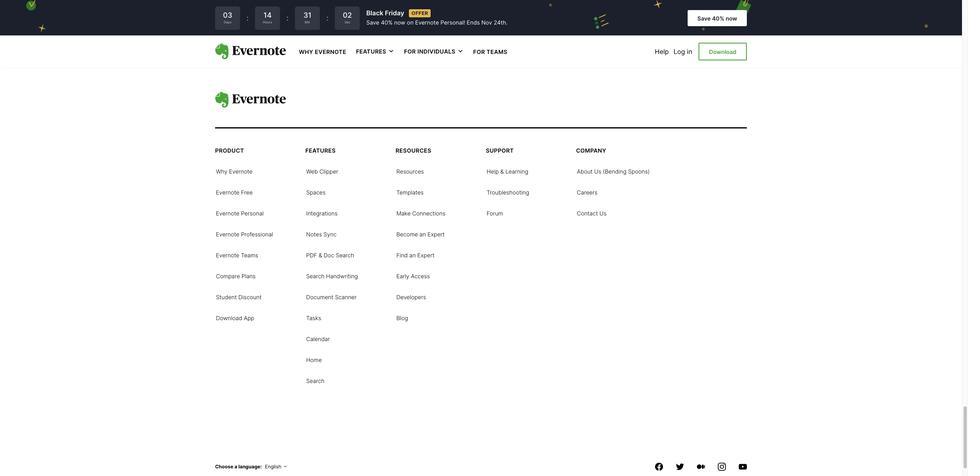 Task type: vqa. For each thing, say whether or not it's contained in the screenshot.
the do to the left
no



Task type: locate. For each thing, give the bounding box(es) containing it.
search down home
[[306, 378, 325, 384]]

evernote up evernote free link
[[229, 168, 253, 175]]

0 vertical spatial expert
[[428, 231, 445, 238]]

0 horizontal spatial &
[[319, 252, 322, 259]]

0 horizontal spatial for
[[404, 48, 416, 55]]

& left 'learning'
[[501, 168, 504, 175]]

40% for save 40% now
[[712, 15, 725, 22]]

us
[[595, 168, 602, 175], [600, 210, 607, 217]]

log in link
[[674, 48, 693, 56]]

0 horizontal spatial help
[[487, 168, 499, 175]]

download for download
[[710, 48, 737, 55]]

1 horizontal spatial download
[[710, 48, 737, 55]]

1 horizontal spatial need
[[496, 23, 525, 36]]

0 horizontal spatial why evernote
[[216, 168, 253, 175]]

support
[[486, 147, 514, 154]]

download inside 'link'
[[216, 315, 242, 322]]

us inside contact us link
[[600, 210, 607, 217]]

search down pdf
[[306, 273, 325, 280]]

evernote free link
[[216, 188, 253, 196]]

0 horizontal spatial 40%
[[381, 19, 393, 26]]

1 horizontal spatial &
[[412, 45, 416, 53]]

make
[[397, 210, 411, 217]]

teams up 'plans'
[[241, 252, 258, 259]]

find an expert link
[[397, 251, 435, 259]]

templates link
[[397, 188, 424, 196]]

need help?
[[378, 23, 439, 36]]

0 vertical spatial us
[[595, 168, 602, 175]]

visit our help & learning → link
[[360, 44, 458, 53]]

help & learning
[[487, 168, 529, 175]]

0 horizontal spatial now
[[394, 19, 406, 26]]

1 horizontal spatial features
[[356, 48, 387, 55]]

features button
[[356, 48, 395, 56]]

help down the support
[[487, 168, 499, 175]]

ends
[[467, 19, 480, 26]]

download down save 40% now
[[710, 48, 737, 55]]

: left 14 hours
[[247, 14, 249, 22]]

1 vertical spatial us
[[600, 210, 607, 217]]

2 need from the left
[[496, 23, 525, 36]]

1 horizontal spatial teams
[[487, 48, 508, 55]]

in
[[562, 23, 572, 36], [687, 48, 693, 56]]

1 vertical spatial why
[[216, 168, 228, 175]]

0 horizontal spatial teams
[[241, 252, 258, 259]]

40% for save 40% now on evernote personal! ends nov 24th.
[[381, 19, 393, 26]]

need down friday at top
[[378, 23, 407, 36]]

why evernote link for for
[[299, 48, 347, 56]]

0 vertical spatial help
[[655, 48, 669, 56]]

us for contact
[[600, 210, 607, 217]]

why for for teams
[[299, 48, 313, 55]]

help link
[[655, 48, 669, 56]]

0 horizontal spatial need
[[378, 23, 407, 36]]

features up web clipper link
[[306, 147, 336, 154]]

31
[[304, 11, 312, 19]]

1 horizontal spatial for
[[473, 48, 485, 55]]

1 horizontal spatial save
[[698, 15, 711, 22]]

0 vertical spatial why
[[299, 48, 313, 55]]

help left 'log' in the top right of the page
[[655, 48, 669, 56]]

2 horizontal spatial :
[[327, 14, 329, 22]]

0 vertical spatial features
[[356, 48, 387, 55]]

0 horizontal spatial features
[[306, 147, 336, 154]]

why evernote down min
[[299, 48, 347, 55]]

notes
[[306, 231, 322, 238]]

save for save 40% now on evernote personal! ends nov 24th.
[[367, 19, 380, 26]]

1 vertical spatial help
[[487, 168, 499, 175]]

about us (bending spoons)
[[577, 168, 650, 175]]

save
[[698, 15, 711, 22], [367, 19, 380, 26]]

& for pdf & doc search
[[319, 252, 322, 259]]

evernote free
[[216, 189, 253, 196]]

info icon image
[[396, 0, 422, 12]]

40% up download link
[[712, 15, 725, 22]]

help for help & learning
[[487, 168, 499, 175]]

resources up templates link
[[397, 168, 424, 175]]

40%
[[712, 15, 725, 22], [381, 19, 393, 26]]

an for become
[[420, 231, 426, 238]]

0 vertical spatial evernote logo image
[[215, 44, 286, 60]]

download app link
[[216, 314, 254, 322]]

0 vertical spatial an
[[420, 231, 426, 238]]

evernote
[[415, 19, 439, 26], [315, 48, 347, 55], [229, 168, 253, 175], [216, 189, 240, 196], [216, 210, 240, 217], [216, 231, 240, 238], [216, 252, 240, 259]]

features
[[356, 48, 387, 55], [306, 147, 336, 154]]

1 vertical spatial download
[[216, 315, 242, 322]]

2 : from the left
[[287, 14, 289, 22]]

download for download app
[[216, 315, 242, 322]]

1 vertical spatial teams
[[241, 252, 258, 259]]

0 vertical spatial why evernote
[[299, 48, 347, 55]]

search right 'doc'
[[336, 252, 354, 259]]

become
[[397, 231, 418, 238]]

1 vertical spatial why evernote link
[[216, 167, 253, 175]]

1 horizontal spatial an
[[420, 231, 426, 238]]

free
[[241, 189, 253, 196]]

discount
[[238, 294, 262, 301]]

0 horizontal spatial :
[[247, 14, 249, 22]]

1 horizontal spatial why evernote
[[299, 48, 347, 55]]

find
[[397, 252, 408, 259]]

evernote left "free"
[[216, 189, 240, 196]]

why evernote for evernote
[[216, 168, 253, 175]]

1 evernote logo image from the top
[[215, 44, 286, 60]]

need
[[378, 23, 407, 36], [496, 23, 525, 36]]

→
[[452, 45, 458, 53]]

handwriting
[[326, 273, 358, 280]]

english
[[265, 464, 281, 470]]

us right about at the top right of page
[[595, 168, 602, 175]]

why down min
[[299, 48, 313, 55]]

expert down connections
[[428, 231, 445, 238]]

why evernote link up evernote free link
[[216, 167, 253, 175]]

careers
[[577, 189, 598, 196]]

2 vertical spatial search
[[306, 378, 325, 384]]

developers
[[397, 294, 426, 301]]

& inside "link"
[[319, 252, 322, 259]]

us for about
[[595, 168, 602, 175]]

resources up 'resources' link
[[396, 147, 432, 154]]

app
[[244, 315, 254, 322]]

for right →
[[473, 48, 485, 55]]

in right get
[[562, 23, 572, 36]]

1 horizontal spatial in
[[687, 48, 693, 56]]

: left 31 min
[[287, 14, 289, 22]]

an right become
[[420, 231, 426, 238]]

1 horizontal spatial now
[[726, 15, 738, 22]]

to
[[528, 23, 539, 36]]

for individuals button
[[404, 48, 464, 56]]

need left to
[[496, 23, 525, 36]]

1 vertical spatial search
[[306, 273, 325, 280]]

evernote logo image
[[215, 44, 286, 60], [215, 92, 286, 108]]

contact us link
[[577, 209, 607, 217]]

0 vertical spatial search
[[336, 252, 354, 259]]

2 evernote logo image from the top
[[215, 92, 286, 108]]

now left on at the top of the page
[[394, 19, 406, 26]]

why evernote
[[299, 48, 347, 55], [216, 168, 253, 175]]

an inside become an expert link
[[420, 231, 426, 238]]

02 sec
[[343, 11, 352, 24]]

an right find
[[410, 252, 416, 259]]

expert down become an expert
[[418, 252, 435, 259]]

save up download link
[[698, 15, 711, 22]]

0 horizontal spatial save
[[367, 19, 380, 26]]

choose a language:
[[215, 464, 262, 470]]

for for for teams
[[473, 48, 485, 55]]

us right contact
[[600, 210, 607, 217]]

0 vertical spatial &
[[412, 45, 416, 53]]

1 horizontal spatial why evernote link
[[299, 48, 347, 56]]

teams for for teams
[[487, 48, 508, 55]]

1 vertical spatial in
[[687, 48, 693, 56]]

features inside button
[[356, 48, 387, 55]]

expert for become an expert
[[428, 231, 445, 238]]

for individuals
[[404, 48, 456, 55]]

help
[[655, 48, 669, 56], [487, 168, 499, 175]]

1 vertical spatial why evernote
[[216, 168, 253, 175]]

download left app
[[216, 315, 242, 322]]

teams down "24th."
[[487, 48, 508, 55]]

0 vertical spatial teams
[[487, 48, 508, 55]]

resources link
[[397, 167, 424, 175]]

1 vertical spatial evernote logo image
[[215, 92, 286, 108]]

2 horizontal spatial &
[[501, 168, 504, 175]]

1 vertical spatial &
[[501, 168, 504, 175]]

& left 'doc'
[[319, 252, 322, 259]]

0 horizontal spatial an
[[410, 252, 416, 259]]

search handwriting
[[306, 273, 358, 280]]

now up download link
[[726, 15, 738, 22]]

get in touch icon image
[[541, 0, 567, 12]]

for down need help?
[[404, 48, 416, 55]]

2 vertical spatial &
[[319, 252, 322, 259]]

for inside button
[[404, 48, 416, 55]]

0 horizontal spatial why
[[216, 168, 228, 175]]

40% down the black friday
[[381, 19, 393, 26]]

plans
[[242, 273, 256, 280]]

0 horizontal spatial download
[[216, 315, 242, 322]]

: left 02 sec
[[327, 14, 329, 22]]

black
[[367, 9, 384, 17]]

compare plans link
[[216, 272, 256, 280]]

why evernote up evernote free link
[[216, 168, 253, 175]]

1 vertical spatial an
[[410, 252, 416, 259]]

0 horizontal spatial in
[[562, 23, 572, 36]]

notes sync
[[306, 231, 337, 238]]

an for find
[[410, 252, 416, 259]]

1 horizontal spatial :
[[287, 14, 289, 22]]

expert
[[428, 231, 445, 238], [418, 252, 435, 259]]

1 horizontal spatial why
[[299, 48, 313, 55]]

help for help
[[655, 48, 669, 56]]

tasks
[[306, 315, 321, 322]]

us inside about us (bending spoons) link
[[595, 168, 602, 175]]

0 horizontal spatial why evernote link
[[216, 167, 253, 175]]

in right 'log' in the top right of the page
[[687, 48, 693, 56]]

1 vertical spatial resources
[[397, 168, 424, 175]]

1 horizontal spatial help
[[655, 48, 669, 56]]

an inside find an expert link
[[410, 252, 416, 259]]

0 vertical spatial why evernote link
[[299, 48, 347, 56]]

about us (bending spoons) link
[[577, 167, 650, 175]]

1 vertical spatial features
[[306, 147, 336, 154]]

templates
[[397, 189, 424, 196]]

hours
[[263, 20, 272, 24]]

1 need from the left
[[378, 23, 407, 36]]

why evernote link down min
[[299, 48, 347, 56]]

clipper
[[320, 168, 338, 175]]

personal!
[[441, 19, 465, 26]]

integrations
[[306, 210, 338, 217]]

why down product
[[216, 168, 228, 175]]

spoons)
[[628, 168, 650, 175]]

1 vertical spatial expert
[[418, 252, 435, 259]]

why evernote link for evernote
[[216, 167, 253, 175]]

evernote down offer
[[415, 19, 439, 26]]

0 vertical spatial download
[[710, 48, 737, 55]]

for teams
[[473, 48, 508, 55]]

& right help
[[412, 45, 416, 53]]

now for save 40% now
[[726, 15, 738, 22]]

features left help
[[356, 48, 387, 55]]

need to get in touch?
[[496, 23, 612, 36]]

careers link
[[577, 188, 598, 196]]

days
[[224, 20, 232, 24]]

search for search handwriting
[[306, 273, 325, 280]]

14 hours
[[263, 11, 272, 24]]

help & learning link
[[487, 167, 529, 175]]

save down black at the top of page
[[367, 19, 380, 26]]

1 horizontal spatial 40%
[[712, 15, 725, 22]]

need for need to get in touch?
[[496, 23, 525, 36]]

03
[[223, 11, 232, 19]]

:
[[247, 14, 249, 22], [287, 14, 289, 22], [327, 14, 329, 22]]



Task type: describe. For each thing, give the bounding box(es) containing it.
02
[[343, 11, 352, 19]]

& for help & learning
[[501, 168, 504, 175]]

scanner
[[335, 294, 357, 301]]

evernote personal link
[[216, 209, 264, 217]]

31 min
[[304, 11, 312, 24]]

a
[[235, 464, 237, 470]]

search inside "link"
[[336, 252, 354, 259]]

touch?
[[575, 23, 612, 36]]

document scanner link
[[306, 293, 357, 301]]

web
[[306, 168, 318, 175]]

save for save 40% now
[[698, 15, 711, 22]]

evernote professional
[[216, 231, 273, 238]]

download link
[[699, 43, 747, 61]]

evernote up evernote teams link
[[216, 231, 240, 238]]

evernote teams link
[[216, 251, 258, 259]]

(bending
[[603, 168, 627, 175]]

expert for find an expert
[[418, 252, 435, 259]]

save 40% now
[[698, 15, 738, 22]]

about
[[577, 168, 593, 175]]

why evernote for for
[[299, 48, 347, 55]]

pdf & doc search
[[306, 252, 354, 259]]

for for for individuals
[[404, 48, 416, 55]]

early access link
[[397, 272, 430, 280]]

pdf
[[306, 252, 317, 259]]

teams for evernote teams
[[241, 252, 258, 259]]

sec
[[345, 20, 350, 24]]

blog link
[[397, 314, 408, 322]]

company
[[576, 147, 607, 154]]

log in
[[674, 48, 693, 56]]

home
[[306, 357, 322, 363]]

search for search
[[306, 378, 325, 384]]

spaces link
[[306, 188, 326, 196]]

1 : from the left
[[247, 14, 249, 22]]

help?
[[410, 23, 439, 36]]

evernote down evernote free
[[216, 210, 240, 217]]

save 40% now link
[[688, 10, 747, 26]]

sync
[[324, 231, 337, 238]]

make connections
[[397, 210, 446, 217]]

visit our help & learning →
[[360, 45, 458, 53]]

3 : from the left
[[327, 14, 329, 22]]

black friday
[[367, 9, 404, 17]]

evernote professional link
[[216, 230, 273, 238]]

web clipper
[[306, 168, 338, 175]]

home link
[[306, 356, 322, 364]]

evernote down sec
[[315, 48, 347, 55]]

offer
[[412, 10, 429, 16]]

become an expert
[[397, 231, 445, 238]]

early
[[397, 273, 410, 280]]

doc
[[324, 252, 334, 259]]

individuals
[[418, 48, 456, 55]]

0 vertical spatial in
[[562, 23, 572, 36]]

product
[[215, 147, 244, 154]]

on
[[407, 19, 414, 26]]

find an expert
[[397, 252, 435, 259]]

why for evernote professional
[[216, 168, 228, 175]]

24th.
[[494, 19, 508, 26]]

our
[[378, 45, 392, 53]]

learning
[[417, 45, 450, 53]]

web clipper link
[[306, 167, 338, 175]]

forum link
[[487, 209, 503, 217]]

connections
[[412, 210, 446, 217]]

pdf & doc search link
[[306, 251, 354, 259]]

compare plans
[[216, 273, 256, 280]]

download app
[[216, 315, 254, 322]]

search handwriting link
[[306, 272, 358, 280]]

document
[[306, 294, 334, 301]]

notes sync link
[[306, 230, 337, 238]]

contact us
[[577, 210, 607, 217]]

developers link
[[397, 293, 426, 301]]

forum
[[487, 210, 503, 217]]

integrations link
[[306, 209, 338, 217]]

now for save 40% now on evernote personal! ends nov 24th.
[[394, 19, 406, 26]]

troubleshooting
[[487, 189, 530, 196]]

need for need help?
[[378, 23, 407, 36]]

0 vertical spatial resources
[[396, 147, 432, 154]]

contact
[[577, 210, 598, 217]]

choose
[[215, 464, 233, 470]]

calendar link
[[306, 335, 330, 343]]

professional
[[241, 231, 273, 238]]

visit
[[360, 45, 376, 53]]

calendar
[[306, 336, 330, 343]]

min
[[305, 20, 310, 24]]

help
[[393, 45, 410, 53]]

log
[[674, 48, 685, 56]]

evernote up compare
[[216, 252, 240, 259]]

spaces
[[306, 189, 326, 196]]

make connections link
[[397, 209, 446, 217]]

14
[[264, 11, 272, 19]]



